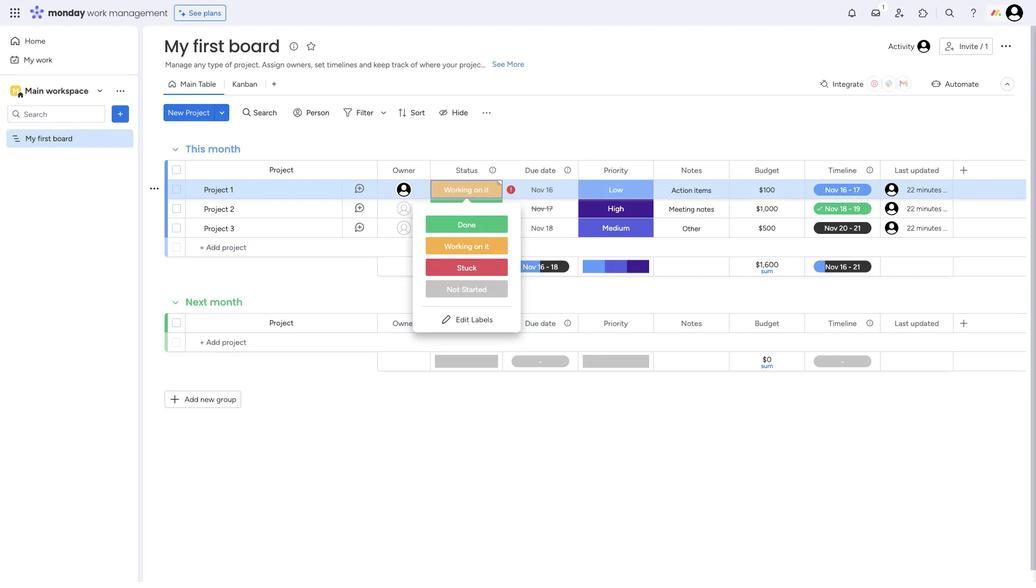 Task type: vqa. For each thing, say whether or not it's contained in the screenshot.
to
no



Task type: locate. For each thing, give the bounding box(es) containing it.
nov
[[531, 186, 544, 194], [531, 205, 545, 213], [531, 224, 544, 233]]

main for main workspace
[[25, 86, 44, 96]]

0 horizontal spatial column information image
[[488, 166, 497, 175]]

0 vertical spatial budget
[[755, 166, 780, 175]]

0 vertical spatial notes
[[681, 166, 702, 175]]

1 notes field from the top
[[679, 164, 705, 176]]

first
[[193, 34, 224, 58], [38, 134, 51, 143]]

see for see plans
[[189, 8, 202, 18]]

2 due from the top
[[525, 319, 539, 328]]

1 timeline field from the top
[[826, 164, 860, 176]]

1 vertical spatial work
[[36, 55, 52, 64]]

collapse board header image
[[1003, 80, 1012, 89]]

1 vertical spatial stuck
[[457, 264, 477, 273]]

0 vertical spatial board
[[228, 34, 280, 58]]

my down home
[[24, 55, 34, 64]]

Search field
[[251, 105, 283, 120]]

keep
[[374, 60, 390, 69]]

on
[[474, 185, 483, 195], [474, 242, 483, 251]]

1 horizontal spatial first
[[193, 34, 224, 58]]

first up the "type"
[[193, 34, 224, 58]]

status for first status field from the top of the page
[[456, 166, 478, 175]]

1 vertical spatial my first board
[[25, 134, 73, 143]]

2 vertical spatial 22
[[907, 224, 915, 233]]

1 of from the left
[[225, 60, 232, 69]]

done up working on it option
[[458, 220, 476, 230]]

project 2
[[204, 205, 234, 214]]

1 vertical spatial last updated field
[[892, 318, 942, 330]]

working on it up stuck "option"
[[444, 242, 489, 251]]

budget for 2nd "budget" field
[[755, 319, 780, 328]]

1 priority from the top
[[604, 166, 628, 175]]

select product image
[[10, 8, 21, 18]]

0 vertical spatial working
[[444, 185, 472, 195]]

main workspace
[[25, 86, 89, 96]]

0 vertical spatial see
[[189, 8, 202, 18]]

1 horizontal spatial column information image
[[564, 166, 572, 175]]

0 vertical spatial ago
[[943, 186, 955, 194]]

1 status from the top
[[456, 166, 478, 175]]

1 vertical spatial timeline field
[[826, 318, 860, 330]]

0 horizontal spatial see
[[189, 8, 202, 18]]

0 vertical spatial due date field
[[523, 164, 559, 176]]

0 vertical spatial working on it
[[444, 185, 489, 195]]

0 vertical spatial priority
[[604, 166, 628, 175]]

Next month field
[[183, 296, 245, 310]]

17
[[546, 205, 553, 213]]

1 due date from the top
[[525, 166, 556, 175]]

workspace selection element
[[10, 84, 90, 99]]

3 minutes from the top
[[917, 224, 942, 233]]

1 horizontal spatial main
[[180, 80, 196, 89]]

done inside option
[[458, 220, 476, 230]]

notes for first notes field
[[681, 166, 702, 175]]

1 right the /
[[985, 42, 988, 51]]

1 vertical spatial timeline
[[829, 319, 857, 328]]

1 nov from the top
[[531, 186, 544, 194]]

done up done option
[[458, 204, 476, 213]]

where
[[420, 60, 441, 69]]

date
[[541, 166, 556, 175], [541, 319, 556, 328]]

1 vertical spatial notes field
[[679, 318, 705, 330]]

1 vertical spatial due
[[525, 319, 539, 328]]

1 up 2 on the left
[[230, 185, 233, 194]]

0 vertical spatial first
[[193, 34, 224, 58]]

and
[[359, 60, 372, 69]]

month right next
[[210, 296, 243, 310]]

0 horizontal spatial first
[[38, 134, 51, 143]]

working on it option
[[426, 237, 508, 255]]

main table
[[180, 80, 216, 89]]

main
[[180, 80, 196, 89], [25, 86, 44, 96]]

Search in workspace field
[[23, 108, 90, 120]]

2 priority from the top
[[604, 319, 628, 328]]

1 ago from the top
[[943, 186, 955, 194]]

priority for 2nd priority field from the top
[[604, 319, 628, 328]]

stuck
[[457, 224, 476, 233], [457, 264, 477, 273]]

2 stuck from the top
[[457, 264, 477, 273]]

0 vertical spatial due date
[[525, 166, 556, 175]]

notifications image
[[847, 8, 858, 18]]

main inside workspace selection element
[[25, 86, 44, 96]]

Due date field
[[523, 164, 559, 176], [523, 318, 559, 330]]

1 22 from the top
[[907, 186, 915, 194]]

0 vertical spatial due
[[525, 166, 539, 175]]

1 vertical spatial owner field
[[390, 318, 418, 330]]

timeline
[[829, 166, 857, 175], [829, 319, 857, 328]]

person button
[[289, 104, 336, 121]]

month right 'this'
[[208, 142, 241, 156]]

dapulse integrations image
[[820, 80, 828, 88]]

2 timeline from the top
[[829, 319, 857, 328]]

month
[[208, 142, 241, 156], [210, 296, 243, 310]]

management
[[109, 7, 168, 19]]

it up stuck "option"
[[485, 242, 489, 251]]

sum inside "$1,600 sum"
[[761, 267, 773, 275]]

stuck up working on it option
[[457, 224, 476, 233]]

month for this month
[[208, 142, 241, 156]]

2 last updated field from the top
[[892, 318, 942, 330]]

0 vertical spatial month
[[208, 142, 241, 156]]

show board description image
[[287, 41, 300, 52]]

budget field up '$100'
[[752, 164, 782, 176]]

1 vertical spatial see
[[492, 60, 505, 69]]

updated
[[911, 166, 939, 175], [911, 319, 939, 328]]

my inside list box
[[25, 134, 36, 143]]

work right monday
[[87, 7, 107, 19]]

see plans
[[189, 8, 221, 18]]

2 vertical spatial minutes
[[917, 224, 942, 233]]

of right the "type"
[[225, 60, 232, 69]]

1 vertical spatial owner
[[393, 319, 415, 328]]

action items
[[672, 186, 712, 195]]

1 last updated field from the top
[[892, 164, 942, 176]]

home
[[25, 36, 45, 46]]

2 status from the top
[[456, 319, 478, 328]]

Last updated field
[[892, 164, 942, 176], [892, 318, 942, 330]]

budget up $0
[[755, 319, 780, 328]]

see
[[189, 8, 202, 18], [492, 60, 505, 69]]

this
[[186, 142, 205, 156]]

1 vertical spatial 22
[[907, 205, 915, 213]]

0 vertical spatial last updated
[[895, 166, 939, 175]]

it left v2 overdue deadline 'image'
[[484, 185, 489, 195]]

done option
[[426, 216, 508, 233]]

my first board down search in workspace field
[[25, 134, 73, 143]]

nov for nov 17
[[531, 205, 545, 213]]

filter
[[356, 108, 373, 117]]

0 vertical spatial status field
[[453, 164, 481, 176]]

option
[[0, 129, 138, 131]]

0 vertical spatial owner field
[[390, 164, 418, 176]]

my inside button
[[24, 55, 34, 64]]

2 minutes from the top
[[917, 205, 942, 213]]

project 3
[[204, 224, 234, 233]]

1 vertical spatial minutes
[[917, 205, 942, 213]]

1 vertical spatial on
[[474, 242, 483, 251]]

automate
[[945, 80, 979, 89]]

1 timeline from the top
[[829, 166, 857, 175]]

1 horizontal spatial see
[[492, 60, 505, 69]]

see left plans
[[189, 8, 202, 18]]

2 ago from the top
[[943, 205, 955, 213]]

1 vertical spatial working
[[444, 242, 472, 251]]

last updated
[[895, 166, 939, 175], [895, 319, 939, 328]]

1 sum from the top
[[761, 267, 773, 275]]

2 vertical spatial ago
[[943, 224, 955, 233]]

1 vertical spatial board
[[53, 134, 73, 143]]

1 horizontal spatial of
[[411, 60, 418, 69]]

1 vertical spatial status
[[456, 319, 478, 328]]

2 nov from the top
[[531, 205, 545, 213]]

arrow down image
[[377, 106, 390, 119]]

my first board
[[164, 34, 280, 58], [25, 134, 73, 143]]

done
[[458, 204, 476, 213], [458, 220, 476, 230]]

0 vertical spatial 22
[[907, 186, 915, 194]]

main table button
[[164, 76, 224, 93]]

0 vertical spatial sum
[[761, 267, 773, 275]]

angle down image
[[219, 109, 225, 117]]

0 vertical spatial nov
[[531, 186, 544, 194]]

budget field up $0
[[752, 318, 782, 330]]

see left more
[[492, 60, 505, 69]]

column information image
[[866, 166, 874, 175], [488, 319, 497, 328], [564, 319, 572, 328], [866, 319, 874, 328]]

1 vertical spatial priority field
[[601, 318, 631, 330]]

minutes for project 3
[[917, 224, 942, 233]]

2 status field from the top
[[453, 318, 481, 330]]

my up manage
[[164, 34, 189, 58]]

board inside list box
[[53, 134, 73, 143]]

1 date from the top
[[541, 166, 556, 175]]

budget up '$100'
[[755, 166, 780, 175]]

0 horizontal spatial my first board
[[25, 134, 73, 143]]

hide
[[452, 108, 468, 117]]

0 vertical spatial updated
[[911, 166, 939, 175]]

2 22 minutes ago from the top
[[907, 205, 955, 213]]

3 22 from the top
[[907, 224, 915, 233]]

0 vertical spatial priority field
[[601, 164, 631, 176]]

1 vertical spatial it
[[485, 242, 489, 251]]

month inside the "this month" field
[[208, 142, 241, 156]]

1 stuck from the top
[[457, 224, 476, 233]]

1 vertical spatial last updated
[[895, 319, 939, 328]]

invite members image
[[894, 8, 905, 18]]

month inside the next month field
[[210, 296, 243, 310]]

priority
[[604, 166, 628, 175], [604, 319, 628, 328]]

on inside option
[[474, 242, 483, 251]]

$100
[[759, 186, 775, 195]]

2 notes from the top
[[681, 319, 702, 328]]

Notes field
[[679, 164, 705, 176], [679, 318, 705, 330]]

1 vertical spatial budget
[[755, 319, 780, 328]]

Timeline field
[[826, 164, 860, 176], [826, 318, 860, 330]]

0 vertical spatial owner
[[393, 166, 415, 175]]

1 horizontal spatial my first board
[[164, 34, 280, 58]]

1 vertical spatial working on it
[[444, 242, 489, 251]]

0 horizontal spatial work
[[36, 55, 52, 64]]

1 vertical spatial notes
[[681, 319, 702, 328]]

my first board list box
[[0, 127, 138, 294]]

it
[[484, 185, 489, 195], [485, 242, 489, 251]]

working
[[444, 185, 472, 195], [444, 242, 472, 251]]

work down home
[[36, 55, 52, 64]]

1 notes from the top
[[681, 166, 702, 175]]

v2 done deadline image
[[507, 204, 515, 214]]

work inside button
[[36, 55, 52, 64]]

Status field
[[453, 164, 481, 176], [453, 318, 481, 330]]

Budget field
[[752, 164, 782, 176], [752, 318, 782, 330]]

add to favorites image
[[306, 41, 317, 52]]

2 last from the top
[[895, 319, 909, 328]]

1 minutes from the top
[[917, 186, 942, 194]]

invite / 1
[[960, 42, 988, 51]]

notes
[[681, 166, 702, 175], [681, 319, 702, 328]]

sum
[[761, 267, 773, 275], [761, 362, 773, 370]]

1 horizontal spatial 1
[[985, 42, 988, 51]]

stuck option
[[426, 259, 508, 276]]

3 nov from the top
[[531, 224, 544, 233]]

2 sum from the top
[[761, 362, 773, 370]]

of right track
[[411, 60, 418, 69]]

3 ago from the top
[[943, 224, 955, 233]]

Priority field
[[601, 164, 631, 176], [601, 318, 631, 330]]

1 vertical spatial month
[[210, 296, 243, 310]]

2 vertical spatial 22 minutes ago
[[907, 224, 955, 233]]

1 vertical spatial budget field
[[752, 318, 782, 330]]

0 vertical spatial work
[[87, 7, 107, 19]]

due up "nov 16"
[[525, 166, 539, 175]]

3 22 minutes ago from the top
[[907, 224, 955, 233]]

0 vertical spatial budget field
[[752, 164, 782, 176]]

2 owner from the top
[[393, 319, 415, 328]]

0 vertical spatial status
[[456, 166, 478, 175]]

last
[[895, 166, 909, 175], [895, 319, 909, 328]]

My first board field
[[161, 34, 283, 58]]

2 vertical spatial nov
[[531, 224, 544, 233]]

work for my
[[36, 55, 52, 64]]

due
[[525, 166, 539, 175], [525, 319, 539, 328]]

0 vertical spatial 22 minutes ago
[[907, 186, 955, 194]]

any
[[194, 60, 206, 69]]

1 vertical spatial sum
[[761, 362, 773, 370]]

timeline for second timeline "field" from the bottom
[[829, 166, 857, 175]]

nov left 18
[[531, 224, 544, 233]]

working up stuck "option"
[[444, 242, 472, 251]]

working up done option
[[444, 185, 472, 195]]

2 owner field from the top
[[390, 318, 418, 330]]

0 vertical spatial last updated field
[[892, 164, 942, 176]]

due date
[[525, 166, 556, 175], [525, 319, 556, 328]]

1 column information image from the left
[[488, 166, 497, 175]]

ago for project 2
[[943, 205, 955, 213]]

john smith image
[[1006, 4, 1023, 22]]

0 vertical spatial notes field
[[679, 164, 705, 176]]

0 vertical spatial 1
[[985, 42, 988, 51]]

1 vertical spatial done
[[458, 220, 476, 230]]

22
[[907, 186, 915, 194], [907, 205, 915, 213], [907, 224, 915, 233]]

1 vertical spatial 22 minutes ago
[[907, 205, 955, 213]]

list box
[[413, 207, 521, 307]]

help image
[[968, 8, 979, 18]]

This month field
[[183, 142, 243, 157]]

0 vertical spatial last
[[895, 166, 909, 175]]

1 owner from the top
[[393, 166, 415, 175]]

started
[[462, 285, 487, 294]]

22 for project 3
[[907, 224, 915, 233]]

1 budget from the top
[[755, 166, 780, 175]]

nov left 17 at the top
[[531, 205, 545, 213]]

notes for 1st notes field from the bottom
[[681, 319, 702, 328]]

0 vertical spatial minutes
[[917, 186, 942, 194]]

on left v2 overdue deadline 'image'
[[474, 185, 483, 195]]

board
[[228, 34, 280, 58], [53, 134, 73, 143]]

minutes
[[917, 186, 942, 194], [917, 205, 942, 213], [917, 224, 942, 233]]

2 column information image from the left
[[564, 166, 572, 175]]

monday
[[48, 7, 85, 19]]

0 horizontal spatial main
[[25, 86, 44, 96]]

action
[[672, 186, 693, 195]]

0 vertical spatial it
[[484, 185, 489, 195]]

manage any type of project. assign owners, set timelines and keep track of where your project stands.
[[165, 60, 510, 69]]

high
[[608, 204, 624, 213]]

1 horizontal spatial work
[[87, 7, 107, 19]]

not started option
[[426, 281, 508, 298]]

nov for nov 16
[[531, 186, 544, 194]]

main right workspace icon at top left
[[25, 86, 44, 96]]

board up project.
[[228, 34, 280, 58]]

2 22 from the top
[[907, 205, 915, 213]]

project
[[186, 108, 210, 117], [269, 165, 294, 175], [204, 185, 228, 194], [204, 205, 228, 214], [204, 224, 228, 233], [269, 319, 294, 328]]

1 vertical spatial status field
[[453, 318, 481, 330]]

0 vertical spatial stuck
[[457, 224, 476, 233]]

1 owner field from the top
[[390, 164, 418, 176]]

due right labels
[[525, 319, 539, 328]]

1 vertical spatial priority
[[604, 319, 628, 328]]

2
[[230, 205, 234, 214]]

1 vertical spatial ago
[[943, 205, 955, 213]]

0 vertical spatial on
[[474, 185, 483, 195]]

1 inside button
[[985, 42, 988, 51]]

nov left 16
[[531, 186, 544, 194]]

working on it inside option
[[444, 242, 489, 251]]

working on it up done option
[[444, 185, 489, 195]]

0 horizontal spatial of
[[225, 60, 232, 69]]

owner
[[393, 166, 415, 175], [393, 319, 415, 328]]

column information image
[[488, 166, 497, 175], [564, 166, 572, 175]]

main left table
[[180, 80, 196, 89]]

dapulse checkmark sign image
[[817, 203, 823, 216]]

main inside button
[[180, 80, 196, 89]]

first down search in workspace field
[[38, 134, 51, 143]]

see inside button
[[189, 8, 202, 18]]

0 vertical spatial date
[[541, 166, 556, 175]]

2 budget from the top
[[755, 319, 780, 328]]

2 due date from the top
[[525, 319, 556, 328]]

2 date from the top
[[541, 319, 556, 328]]

22 for project 2
[[907, 205, 915, 213]]

add new group button
[[165, 391, 241, 409]]

main for main table
[[180, 80, 196, 89]]

project inside button
[[186, 108, 210, 117]]

monday work management
[[48, 7, 168, 19]]

board down search in workspace field
[[53, 134, 73, 143]]

Owner field
[[390, 164, 418, 176], [390, 318, 418, 330]]

my down search in workspace field
[[25, 134, 36, 143]]

0 horizontal spatial board
[[53, 134, 73, 143]]

this month
[[186, 142, 241, 156]]

stuck up not started "option"
[[457, 264, 477, 273]]

meeting notes
[[669, 205, 714, 214]]

my
[[164, 34, 189, 58], [24, 55, 34, 64], [25, 134, 36, 143]]

my first board up the "type"
[[164, 34, 280, 58]]

column information image for status
[[488, 166, 497, 175]]

1 vertical spatial due date field
[[523, 318, 559, 330]]

2 on from the top
[[474, 242, 483, 251]]

workspace options image
[[115, 85, 126, 96]]

next
[[186, 296, 207, 310]]

1 vertical spatial 1
[[230, 185, 233, 194]]

on up stuck "option"
[[474, 242, 483, 251]]

2 budget field from the top
[[752, 318, 782, 330]]

status for 1st status field from the bottom of the page
[[456, 319, 478, 328]]

1 vertical spatial due date
[[525, 319, 556, 328]]

1 vertical spatial updated
[[911, 319, 939, 328]]

project 1
[[204, 185, 233, 194]]

menu image
[[481, 107, 492, 118]]

1 due date field from the top
[[523, 164, 559, 176]]

owners,
[[286, 60, 313, 69]]

0 vertical spatial timeline
[[829, 166, 857, 175]]

integrate
[[833, 80, 864, 89]]

0 vertical spatial timeline field
[[826, 164, 860, 176]]

1 vertical spatial date
[[541, 319, 556, 328]]

1 vertical spatial nov
[[531, 205, 545, 213]]

1 vertical spatial last
[[895, 319, 909, 328]]



Task type: describe. For each thing, give the bounding box(es) containing it.
$1,000
[[756, 205, 778, 213]]

apps image
[[918, 8, 929, 18]]

nov 17
[[531, 205, 553, 213]]

track
[[392, 60, 409, 69]]

medium
[[602, 224, 630, 233]]

sum for $0
[[761, 362, 773, 370]]

2 due date field from the top
[[523, 318, 559, 330]]

2 notes field from the top
[[679, 318, 705, 330]]

table
[[198, 80, 216, 89]]

0 vertical spatial my first board
[[164, 34, 280, 58]]

work for monday
[[87, 7, 107, 19]]

add new group
[[185, 395, 236, 405]]

18
[[546, 224, 553, 233]]

sum for $1,600
[[761, 267, 773, 275]]

16
[[546, 186, 553, 194]]

filter button
[[339, 104, 390, 121]]

1 horizontal spatial board
[[228, 34, 280, 58]]

home button
[[6, 32, 116, 50]]

group
[[216, 395, 236, 405]]

labels
[[471, 315, 493, 325]]

project.
[[234, 60, 260, 69]]

plans
[[204, 8, 221, 18]]

1 last updated from the top
[[895, 166, 939, 175]]

project
[[459, 60, 484, 69]]

more
[[507, 60, 524, 69]]

add view image
[[272, 80, 276, 88]]

working inside option
[[444, 242, 472, 251]]

1 budget field from the top
[[752, 164, 782, 176]]

new
[[168, 108, 184, 117]]

budget for 1st "budget" field
[[755, 166, 780, 175]]

$1,600
[[756, 260, 779, 269]]

inbox image
[[871, 8, 881, 18]]

my work
[[24, 55, 52, 64]]

2 last updated from the top
[[895, 319, 939, 328]]

2 timeline field from the top
[[826, 318, 860, 330]]

v2 overdue deadline image
[[507, 185, 515, 195]]

set
[[315, 60, 325, 69]]

new project button
[[164, 104, 214, 121]]

see for see more
[[492, 60, 505, 69]]

0 horizontal spatial 1
[[230, 185, 233, 194]]

ago for project 3
[[943, 224, 955, 233]]

kanban
[[232, 80, 257, 89]]

low
[[609, 185, 623, 195]]

1 22 minutes ago from the top
[[907, 186, 955, 194]]

your
[[443, 60, 458, 69]]

see more
[[492, 60, 524, 69]]

stuck inside "option"
[[457, 264, 477, 273]]

options image
[[1000, 39, 1013, 52]]

1 status field from the top
[[453, 164, 481, 176]]

type
[[208, 60, 223, 69]]

activity
[[889, 42, 915, 51]]

new
[[200, 395, 215, 405]]

activity button
[[884, 38, 935, 55]]

invite / 1 button
[[940, 38, 993, 55]]

workspace image
[[10, 85, 21, 97]]

list box containing done
[[413, 207, 521, 307]]

other
[[683, 225, 701, 233]]

22 minutes ago for 2
[[907, 205, 955, 213]]

it inside option
[[485, 242, 489, 251]]

sort button
[[393, 104, 432, 121]]

1 image
[[879, 1, 888, 13]]

1 updated from the top
[[911, 166, 939, 175]]

options image
[[115, 109, 126, 120]]

m
[[12, 86, 19, 96]]

see plans button
[[174, 5, 226, 21]]

1 on from the top
[[474, 185, 483, 195]]

1 due from the top
[[525, 166, 539, 175]]

person
[[306, 108, 329, 117]]

priority for 2nd priority field from the bottom of the page
[[604, 166, 628, 175]]

items
[[694, 186, 712, 195]]

edit labels
[[456, 315, 493, 325]]

2 priority field from the top
[[601, 318, 631, 330]]

not
[[447, 285, 460, 294]]

new project
[[168, 108, 210, 117]]

2 updated from the top
[[911, 319, 939, 328]]

sort
[[411, 108, 425, 117]]

column information image for due date
[[564, 166, 572, 175]]

/
[[980, 42, 983, 51]]

my first board inside list box
[[25, 134, 73, 143]]

meeting
[[669, 205, 695, 214]]

timelines
[[327, 60, 357, 69]]

edit
[[456, 315, 469, 325]]

first inside my first board list box
[[38, 134, 51, 143]]

nov 18
[[531, 224, 553, 233]]

month for next month
[[210, 296, 243, 310]]

stands.
[[486, 60, 510, 69]]

minutes for project 2
[[917, 205, 942, 213]]

owner for second owner field from the bottom
[[393, 166, 415, 175]]

1 priority field from the top
[[601, 164, 631, 176]]

edit labels button
[[422, 311, 512, 329]]

+ Add project text field
[[191, 241, 372, 254]]

$0
[[763, 355, 772, 364]]

owner for 2nd owner field from the top of the page
[[393, 319, 415, 328]]

see more link
[[491, 59, 526, 70]]

3
[[230, 224, 234, 233]]

+ Add project text field
[[191, 336, 372, 349]]

nov for nov 18
[[531, 224, 544, 233]]

notes
[[697, 205, 714, 214]]

manage
[[165, 60, 192, 69]]

invite
[[960, 42, 978, 51]]

2 of from the left
[[411, 60, 418, 69]]

0 vertical spatial done
[[458, 204, 476, 213]]

$1,600 sum
[[756, 260, 779, 275]]

next month
[[186, 296, 243, 310]]

kanban button
[[224, 76, 266, 93]]

not started
[[447, 285, 487, 294]]

my work button
[[6, 51, 116, 68]]

hide button
[[435, 104, 475, 121]]

workspace
[[46, 86, 89, 96]]

22 minutes ago for 3
[[907, 224, 955, 233]]

add
[[185, 395, 199, 405]]

nov 16
[[531, 186, 553, 194]]

1 last from the top
[[895, 166, 909, 175]]

timeline for first timeline "field" from the bottom of the page
[[829, 319, 857, 328]]

$500
[[759, 224, 776, 233]]

search everything image
[[945, 8, 955, 18]]

assign
[[262, 60, 285, 69]]

v2 search image
[[243, 107, 251, 119]]

$0 sum
[[761, 355, 773, 370]]

autopilot image
[[932, 77, 941, 91]]



